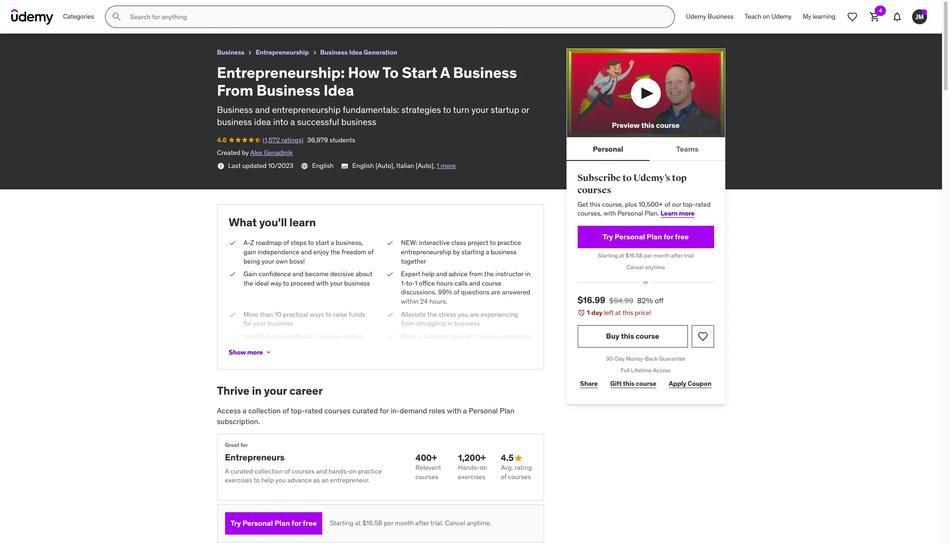 Task type: describe. For each thing, give the bounding box(es) containing it.
xsmall image for expert help and advice from the instructor in 1-to-1 office hours calls and course discussions. 99% of questions are answered within 24 hours.
[[386, 270, 394, 279]]

to inside gain confidence and become decisive about the ideal way to proceed with your business
[[283, 279, 289, 288]]

write
[[401, 333, 417, 341]]

answered
[[502, 288, 531, 297]]

Search for anything text field
[[128, 9, 663, 25]]

hands-
[[458, 464, 480, 473]]

0 horizontal spatial 4.6
[[7, 16, 17, 24]]

project
[[468, 239, 489, 247]]

off
[[655, 296, 664, 305]]

1 horizontal spatial ratings)
[[282, 136, 304, 144]]

for inside great for entrepreneurs a curated collection of courses and hands-on practice exercises to help you advance as an entrepreneur.
[[240, 442, 248, 449]]

your inside identify highly profitable business niches, develop new business ideas, and continuously improve them to increase your profits
[[358, 351, 370, 359]]

become
[[305, 270, 329, 279]]

rated inside get this course, plus 10,500+ of our top-rated courses, with personal plan.
[[696, 200, 711, 209]]

fundamentals:
[[343, 104, 399, 115]]

a-
[[244, 239, 250, 247]]

for down the advance
[[292, 519, 301, 529]]

0 horizontal spatial by
[[242, 149, 249, 157]]

try for leftmost try personal plan for free link
[[231, 519, 241, 529]]

calls
[[455, 279, 468, 288]]

growth
[[490, 342, 510, 350]]

closed captions image
[[341, 162, 349, 170]]

business down struggling
[[423, 333, 449, 341]]

0 horizontal spatial try personal plan for free link
[[225, 513, 322, 535]]

month for trial.
[[395, 520, 414, 528]]

$16.58 for starting at $16.58 per month after trial cancel anytime
[[626, 252, 643, 259]]

your inside entrepreneurship: how to start a business from business idea business and entrepreneurship fundamentals: strategies to turn your startup or business idea into a successful business
[[472, 104, 489, 115]]

start for entrepreneurship: how to start a business from business idea business and entrepreneurship fundamentals: strategies to turn your startup or business idea into a successful business
[[402, 63, 438, 82]]

1 horizontal spatial 1
[[437, 162, 439, 170]]

2 horizontal spatial on
[[763, 12, 770, 21]]

relevant
[[416, 464, 441, 473]]

400+ relevant courses
[[416, 453, 441, 482]]

add to wishlist image
[[697, 331, 709, 342]]

by inside new: interactive class project to practice entrepreneurship by starting a business together
[[453, 248, 460, 257]]

idea for entrepreneurship: how to start a business from business idea business and entrepreneurship fundamentals: strategies to turn your startup or business idea into a successful business
[[324, 81, 354, 100]]

10/2023
[[268, 162, 294, 170]]

1 udemy from the left
[[686, 12, 706, 21]]

of up independence
[[283, 239, 289, 247]]

help inside great for entrepreneurs a curated collection of courses and hands-on practice exercises to help you advance as an entrepreneur.
[[261, 477, 274, 485]]

to inside great for entrepreneurs a curated collection of courses and hands-on practice exercises to help you advance as an entrepreneur.
[[254, 477, 260, 485]]

4
[[879, 7, 882, 14]]

together
[[401, 257, 426, 266]]

1,200+
[[458, 453, 486, 464]]

great for entrepreneurs a curated collection of courses and hands-on practice exercises to help you advance as an entrepreneur.
[[225, 442, 382, 485]]

identify highly profitable business niches, develop new business ideas, and continuously improve them to increase your profits
[[244, 333, 370, 368]]

xsmall image for more than 10 practical ways to raise funds for your business
[[229, 311, 236, 320]]

learn
[[290, 215, 316, 230]]

anytime
[[645, 264, 665, 271]]

0 vertical spatial try personal plan for free link
[[578, 226, 714, 248]]

entrepreneur.
[[330, 477, 370, 485]]

more for learn more
[[679, 209, 695, 218]]

more for show more
[[247, 349, 263, 357]]

from for entrepreneurship: how to start a business from business idea business and entrepreneurship fundamentals: strategies to turn your startup or business idea into a successful business
[[217, 81, 253, 100]]

business inside new: interactive class project to practice entrepreneurship by starting a business together
[[491, 248, 517, 257]]

starting for starting at $16.58 per month after trial cancel anytime
[[598, 252, 618, 259]]

hands-
[[329, 468, 349, 476]]

to for entrepreneurship: how to start a business from business idea business and entrepreneurship fundamentals: strategies to turn your startup or business idea into a successful business
[[383, 63, 399, 82]]

0 horizontal spatial ratings)
[[47, 16, 69, 24]]

entrepreneurship
[[256, 48, 309, 57]]

for inside write a business plan with winning strategies that prepare your business for growth
[[480, 342, 488, 350]]

practice inside new: interactive class project to practice entrepreneurship by starting a business together
[[498, 239, 521, 247]]

generation
[[364, 48, 397, 57]]

business down fundamentals:
[[341, 116, 376, 128]]

course inside expert help and advice from the instructor in 1-to-1 office hours calls and course discussions. 99% of questions are answered within 24 hours.
[[482, 279, 502, 288]]

business up improve
[[282, 342, 308, 350]]

$16.58 for starting at $16.58 per month after trial. cancel anytime.
[[362, 520, 382, 528]]

trial
[[684, 252, 694, 259]]

exercises inside great for entrepreneurs a curated collection of courses and hands-on practice exercises to help you advance as an entrepreneur.
[[225, 477, 252, 485]]

a for entrepreneurship: how to start a business from business idea
[[121, 4, 125, 14]]

udemy business link
[[681, 6, 739, 28]]

jm link
[[909, 6, 931, 28]]

strategies inside write a business plan with winning strategies that prepare your business for growth
[[503, 333, 532, 341]]

exercises inside 1,200+ hands-on exercises
[[458, 473, 486, 482]]

learn
[[661, 209, 678, 218]]

you inside alleviate the stress you are experiencing from struggling in business
[[458, 311, 468, 319]]

discussions.
[[401, 288, 437, 297]]

to inside subscribe to udemy's top courses
[[623, 173, 632, 184]]

last
[[228, 162, 241, 170]]

in inside alleviate the stress you are experiencing from struggling in business
[[448, 320, 453, 328]]

the inside gain confidence and become decisive about the ideal way to proceed with your business
[[244, 279, 253, 288]]

learn more link
[[661, 209, 695, 218]]

curated inside great for entrepreneurs a curated collection of courses and hands-on practice exercises to help you advance as an entrepreneur.
[[231, 468, 253, 476]]

proceed
[[291, 279, 315, 288]]

and inside entrepreneurship: how to start a business from business idea business and entrepreneurship fundamentals: strategies to turn your startup or business idea into a successful business
[[255, 104, 270, 115]]

curated inside access a collection of top-rated courses curated for in-demand roles with a personal plan subscription.
[[353, 407, 378, 416]]

this down $94.99
[[623, 309, 634, 317]]

show more button
[[229, 344, 272, 362]]

or inside entrepreneurship: how to start a business from business idea business and entrepreneurship fundamentals: strategies to turn your startup or business idea into a successful business
[[522, 104, 530, 115]]

entrepreneurship: how to start a business from business idea
[[7, 4, 231, 14]]

continuously
[[244, 351, 281, 359]]

you inside great for entrepreneurs a curated collection of courses and hands-on practice exercises to help you advance as an entrepreneur.
[[276, 477, 286, 485]]

new: interactive class project to practice entrepreneurship by starting a business together
[[401, 239, 521, 266]]

plan for leftmost try personal plan for free link
[[275, 519, 290, 529]]

xsmall image right entrepreneurship link
[[311, 49, 318, 57]]

for down the learn
[[664, 232, 674, 242]]

practice inside great for entrepreneurs a curated collection of courses and hands-on practice exercises to help you advance as an entrepreneur.
[[358, 468, 382, 476]]

than
[[260, 311, 273, 319]]

with inside get this course, plus 10,500+ of our top-rated courses, with personal plan.
[[604, 209, 616, 218]]

0 horizontal spatial students
[[95, 16, 121, 24]]

alex genadinik link
[[251, 149, 293, 157]]

business inside more than 10 practical ways to raise funds for your business
[[267, 320, 293, 328]]

$94.99
[[609, 296, 634, 305]]

business left idea
[[217, 116, 252, 128]]

udemy business
[[686, 12, 734, 21]]

genadinik
[[264, 149, 293, 157]]

within
[[401, 298, 419, 306]]

entrepreneurs link
[[225, 452, 285, 464]]

to inside identify highly profitable business niches, develop new business ideas, and continuously improve them to increase your profits
[[324, 351, 330, 359]]

a up the subscription.
[[243, 407, 247, 416]]

this for get
[[590, 200, 601, 209]]

your inside a-z roadmap of steps to start a business, gain independence and enjoy the freedom of being your own boss!
[[262, 257, 274, 266]]

business link
[[217, 47, 245, 58]]

for inside access a collection of top-rated courses curated for in-demand roles with a personal plan subscription.
[[380, 407, 389, 416]]

at for starting at $16.58 per month after trial. cancel anytime.
[[355, 520, 361, 528]]

show more
[[229, 349, 263, 357]]

how for entrepreneurship: how to start a business from business idea
[[74, 4, 90, 14]]

your inside write a business plan with winning strategies that prepare your business for growth
[[439, 342, 451, 350]]

this for preview
[[642, 121, 655, 130]]

alleviate
[[401, 311, 426, 319]]

share
[[580, 380, 598, 388]]

independence
[[258, 248, 299, 257]]

try personal plan for free for the topmost try personal plan for free link
[[603, 232, 689, 242]]

a inside entrepreneurship: how to start a business from business idea business and entrepreneurship fundamentals: strategies to turn your startup or business idea into a successful business
[[291, 116, 295, 128]]

1 more button
[[437, 162, 456, 171]]

of inside access a collection of top-rated courses curated for in-demand roles with a personal plan subscription.
[[283, 407, 289, 416]]

business down plan
[[453, 342, 479, 350]]

free for leftmost try personal plan for free link
[[303, 519, 317, 529]]

[auto], italian
[[376, 162, 414, 170]]

an
[[322, 477, 329, 485]]

funds
[[349, 311, 365, 319]]

access inside 30-day money-back guarantee full lifetime access
[[653, 367, 671, 374]]

ways
[[310, 311, 324, 319]]

at for starting at $16.58 per month after trial cancel anytime
[[620, 252, 624, 259]]

4 link
[[864, 6, 886, 28]]

left
[[604, 309, 614, 317]]

0 vertical spatial (1,572 ratings)
[[28, 16, 69, 24]]

rated inside access a collection of top-rated courses curated for in-demand roles with a personal plan subscription.
[[305, 407, 323, 416]]

xsmall image for new: interactive class project to practice entrepreneurship by starting a business together
[[386, 239, 394, 248]]

own
[[276, 257, 288, 266]]

startup
[[491, 104, 519, 115]]

1 vertical spatial idea
[[349, 48, 362, 57]]

1 horizontal spatial 36,979 students
[[307, 136, 355, 144]]

price!
[[635, 309, 652, 317]]

cancel for anytime.
[[445, 520, 465, 528]]

a inside new: interactive class project to practice entrepreneurship by starting a business together
[[486, 248, 489, 257]]

a for entrepreneurship: how to start a business from business idea business and entrepreneurship fundamentals: strategies to turn your startup or business idea into a successful business
[[440, 63, 450, 82]]

gift
[[610, 380, 622, 388]]

are inside alleviate the stress you are experiencing from struggling in business
[[470, 311, 479, 319]]

0 horizontal spatial in
[[252, 384, 262, 399]]

$16.99 $94.99 82% off
[[578, 295, 664, 306]]

shopping cart with 4 items image
[[870, 11, 881, 22]]

class
[[452, 239, 466, 247]]

struggling
[[416, 320, 446, 328]]

that
[[401, 342, 413, 350]]

udemy image
[[11, 9, 54, 25]]

xsmall image for identify highly profitable business niches, develop new business ideas, and continuously improve them to increase your profits
[[229, 333, 236, 342]]

month for trial
[[654, 252, 670, 259]]

business up ideas,
[[316, 333, 342, 341]]

course for preview this course
[[656, 121, 680, 130]]

courses inside access a collection of top-rated courses curated for in-demand roles with a personal plan subscription.
[[325, 407, 351, 416]]

gain
[[244, 270, 257, 279]]

try for the topmost try personal plan for free link
[[603, 232, 613, 242]]

1 horizontal spatial (1,572 ratings)
[[263, 136, 304, 144]]

plan
[[451, 333, 463, 341]]

10
[[275, 311, 282, 319]]

english for english
[[312, 162, 334, 170]]

xsmall image for a-z roadmap of steps to start a business, gain independence and enjoy the freedom of being your own boss!
[[229, 239, 236, 248]]

great
[[225, 442, 239, 449]]

of inside avg. rating of courses
[[501, 473, 507, 482]]

teams
[[677, 144, 699, 154]]

and inside identify highly profitable business niches, develop new business ideas, and continuously improve them to increase your profits
[[328, 342, 339, 350]]

hours
[[437, 279, 453, 288]]

after for trial
[[671, 252, 683, 259]]

top
[[672, 173, 687, 184]]

collection inside great for entrepreneurs a curated collection of courses and hands-on practice exercises to help you advance as an entrepreneur.
[[255, 468, 283, 476]]

xsmall image left gain
[[229, 270, 236, 279]]

1 horizontal spatial more
[[441, 162, 456, 170]]

per for trial
[[644, 252, 652, 259]]

expert help and advice from the instructor in 1-to-1 office hours calls and course discussions. 99% of questions are answered within 24 hours.
[[401, 270, 531, 306]]

1 vertical spatial or
[[643, 279, 649, 286]]

collection inside access a collection of top-rated courses curated for in-demand roles with a personal plan subscription.
[[248, 407, 281, 416]]

personal inside access a collection of top-rated courses curated for in-demand roles with a personal plan subscription.
[[469, 407, 498, 416]]

winning
[[479, 333, 502, 341]]

entrepreneurship inside entrepreneurship: how to start a business from business idea business and entrepreneurship fundamentals: strategies to turn your startup or business idea into a successful business
[[272, 104, 341, 115]]

english [auto], italian [auto] , 1 more
[[352, 162, 456, 170]]

strategies inside entrepreneurship: how to start a business from business idea business and entrepreneurship fundamentals: strategies to turn your startup or business idea into a successful business
[[402, 104, 441, 115]]

and inside gain confidence and become decisive about the ideal way to proceed with your business
[[293, 270, 304, 279]]

avg. rating of courses
[[501, 464, 532, 482]]

trial.
[[431, 520, 444, 528]]

being
[[244, 257, 260, 266]]

to for entrepreneurship: how to start a business from business idea
[[91, 4, 99, 14]]

top- inside access a collection of top-rated courses curated for in-demand roles with a personal plan subscription.
[[291, 407, 305, 416]]

a inside write a business plan with winning strategies that prepare your business for growth
[[418, 333, 422, 341]]

a inside great for entrepreneurs a curated collection of courses and hands-on practice exercises to help you advance as an entrepreneur.
[[225, 468, 229, 476]]

your inside gain confidence and become decisive about the ideal way to proceed with your business
[[330, 279, 343, 288]]

tab list containing personal
[[567, 138, 725, 161]]

teams button
[[650, 138, 725, 160]]

to-
[[406, 279, 415, 288]]

[auto]
[[416, 162, 434, 170]]

ideal
[[255, 279, 269, 288]]

practical
[[283, 311, 308, 319]]

1 vertical spatial 36,979
[[307, 136, 328, 144]]

as
[[313, 477, 320, 485]]



Task type: locate. For each thing, give the bounding box(es) containing it.
0 horizontal spatial entrepreneurship:
[[7, 4, 72, 14]]

1 horizontal spatial to
[[383, 63, 399, 82]]

course up the questions
[[482, 279, 502, 288]]

xsmall image for last updated 10/2023
[[217, 163, 225, 170]]

idea left the generation
[[349, 48, 362, 57]]

this for gift
[[623, 380, 635, 388]]

created by alex genadinik
[[217, 149, 293, 157]]

the up struggling
[[428, 311, 437, 319]]

1 vertical spatial a
[[440, 63, 450, 82]]

1 day left at this price!
[[587, 309, 652, 317]]

avg.
[[501, 464, 514, 473]]

xsmall image left 'alleviate'
[[386, 311, 394, 320]]

questions
[[461, 288, 490, 297]]

$16.58 inside 'thrive in your career' element
[[362, 520, 382, 528]]

at right left
[[616, 309, 621, 317]]

last updated 10/2023
[[228, 162, 294, 170]]

to inside new: interactive class project to practice entrepreneurship by starting a business together
[[490, 239, 496, 247]]

the right enjoy at the left of the page
[[331, 248, 340, 257]]

1 horizontal spatial curated
[[353, 407, 378, 416]]

your right increase
[[358, 351, 370, 359]]

0 horizontal spatial from
[[401, 320, 415, 328]]

new
[[268, 342, 280, 350]]

to down the generation
[[383, 63, 399, 82]]

entrepreneurship inside new: interactive class project to practice entrepreneurship by starting a business together
[[401, 248, 452, 257]]

1 vertical spatial at
[[616, 309, 621, 317]]

1 horizontal spatial help
[[422, 270, 435, 279]]

entrepreneurship up successful
[[272, 104, 341, 115]]

1 vertical spatial plan
[[500, 407, 515, 416]]

at
[[620, 252, 624, 259], [616, 309, 621, 317], [355, 520, 361, 528]]

help inside expert help and advice from the instructor in 1-to-1 office hours calls and course discussions. 99% of questions are answered within 24 hours.
[[422, 270, 435, 279]]

help up office at the left bottom of page
[[422, 270, 435, 279]]

courses inside avg. rating of courses
[[508, 473, 531, 482]]

courses inside subscribe to udemy's top courses
[[578, 185, 611, 196]]

and up an
[[316, 468, 327, 476]]

0 horizontal spatial starting
[[330, 520, 354, 528]]

try personal plan for free inside 'thrive in your career' element
[[231, 519, 317, 529]]

start
[[316, 239, 329, 247]]

0 horizontal spatial on
[[349, 468, 357, 476]]

the left 'instructor'
[[484, 270, 494, 279]]

1 horizontal spatial on
[[480, 464, 487, 473]]

to inside a-z roadmap of steps to start a business, gain independence and enjoy the freedom of being your own boss!
[[308, 239, 314, 247]]

0 vertical spatial (1,572
[[28, 16, 45, 24]]

money-
[[626, 355, 645, 362]]

try personal plan for free for leftmost try personal plan for free link
[[231, 519, 317, 529]]

english for english [auto], italian [auto] , 1 more
[[352, 162, 374, 170]]

1 horizontal spatial 4.6
[[217, 136, 227, 144]]

business
[[217, 116, 252, 128], [341, 116, 376, 128], [491, 248, 517, 257], [344, 279, 370, 288], [267, 320, 293, 328], [455, 320, 480, 328], [316, 333, 342, 341], [423, 333, 449, 341], [282, 342, 308, 350], [453, 342, 479, 350]]

of down 'calls'
[[454, 288, 460, 297]]

entrepreneurship link
[[256, 47, 309, 58]]

more right ,
[[441, 162, 456, 170]]

1 vertical spatial are
[[470, 311, 479, 319]]

to down entrepreneurs link
[[254, 477, 260, 485]]

0 vertical spatial from
[[161, 4, 179, 14]]

and up proceed
[[293, 270, 304, 279]]

month inside starting at $16.58 per month after trial cancel anytime
[[654, 252, 670, 259]]

xsmall image left 1-
[[386, 270, 394, 279]]

0 horizontal spatial top-
[[291, 407, 305, 416]]

on inside great for entrepreneurs a curated collection of courses and hands-on practice exercises to help you advance as an entrepreneur.
[[349, 468, 357, 476]]

0 vertical spatial 36,979
[[73, 16, 93, 24]]

gain confidence and become decisive about the ideal way to proceed with your business
[[244, 270, 373, 288]]

show
[[229, 349, 246, 357]]

1 vertical spatial entrepreneurship:
[[217, 63, 345, 82]]

from right advice
[[469, 270, 483, 279]]

day
[[615, 355, 625, 362]]

from inside alleviate the stress you are experiencing from struggling in business
[[401, 320, 415, 328]]

personal inside get this course, plus 10,500+ of our top-rated courses, with personal plan.
[[618, 209, 643, 218]]

starting for starting at $16.58 per month after trial. cancel anytime.
[[330, 520, 354, 528]]

more
[[441, 162, 456, 170], [679, 209, 695, 218], [247, 349, 263, 357]]

1 vertical spatial cancel
[[445, 520, 465, 528]]

expert
[[401, 270, 421, 279]]

after inside 'thrive in your career' element
[[416, 520, 429, 528]]

free
[[675, 232, 689, 242], [303, 519, 317, 529]]

0 vertical spatial or
[[522, 104, 530, 115]]

students down entrepreneurship: how to start a business from business idea
[[95, 16, 121, 24]]

your down than
[[253, 320, 266, 328]]

exercises down entrepreneurs
[[225, 477, 252, 485]]

entrepreneurship: inside entrepreneurship: how to start a business from business idea business and entrepreneurship fundamentals: strategies to turn your startup or business idea into a successful business
[[217, 63, 345, 82]]

0 vertical spatial 1
[[437, 162, 439, 170]]

back
[[645, 355, 658, 362]]

xsmall image for write a business plan with winning strategies that prepare your business for growth
[[386, 333, 394, 342]]

to inside entrepreneurship: how to start a business from business idea business and entrepreneurship fundamentals: strategies to turn your startup or business idea into a successful business
[[383, 63, 399, 82]]

access
[[653, 367, 671, 374], [217, 407, 241, 416]]

1 up discussions.
[[415, 279, 417, 288]]

or right startup
[[522, 104, 530, 115]]

starting inside starting at $16.58 per month after trial cancel anytime
[[598, 252, 618, 259]]

are down the questions
[[470, 311, 479, 319]]

plan inside access a collection of top-rated courses curated for in-demand roles with a personal plan subscription.
[[500, 407, 515, 416]]

entrepreneurs
[[225, 452, 285, 464]]

in
[[525, 270, 531, 279], [448, 320, 453, 328], [252, 384, 262, 399]]

free for the topmost try personal plan for free link
[[675, 232, 689, 242]]

what you'll learn
[[229, 215, 316, 230]]

decisive
[[330, 270, 354, 279]]

try
[[603, 232, 613, 242], [231, 519, 241, 529]]

1 english from the left
[[312, 162, 334, 170]]

1 vertical spatial access
[[217, 407, 241, 416]]

a right roles
[[463, 407, 467, 416]]

1 vertical spatial you
[[276, 477, 286, 485]]

top- right our
[[683, 200, 696, 209]]

how for entrepreneurship: how to start a business from business idea business and entrepreneurship fundamentals: strategies to turn your startup or business idea into a successful business
[[348, 63, 380, 82]]

xsmall image left 'new:'
[[386, 239, 394, 248]]

a inside a-z roadmap of steps to start a business, gain independence and enjoy the freedom of being your own boss!
[[331, 239, 334, 247]]

2 vertical spatial 1
[[587, 309, 590, 317]]

1 vertical spatial collection
[[255, 468, 283, 476]]

get
[[578, 200, 588, 209]]

xsmall image right business link
[[246, 49, 254, 57]]

english right course language icon
[[312, 162, 334, 170]]

business inside alleviate the stress you are experiencing from struggling in business
[[455, 320, 480, 328]]

1 vertical spatial (1,572 ratings)
[[263, 136, 304, 144]]

xsmall image
[[246, 49, 254, 57], [217, 163, 225, 170], [229, 239, 236, 248], [386, 239, 394, 248], [386, 270, 394, 279], [229, 311, 236, 320], [229, 333, 236, 342], [386, 333, 394, 342]]

you have alerts image
[[922, 9, 928, 15]]

business down 10
[[267, 320, 293, 328]]

1 horizontal spatial $16.58
[[626, 252, 643, 259]]

start inside entrepreneurship: how to start a business from business idea business and entrepreneurship fundamentals: strategies to turn your startup or business idea into a successful business
[[402, 63, 438, 82]]

0 horizontal spatial english
[[312, 162, 334, 170]]

0 vertical spatial plan
[[647, 232, 662, 242]]

rated right our
[[696, 200, 711, 209]]

10,500+
[[639, 200, 663, 209]]

help down entrepreneurs link
[[261, 477, 274, 485]]

xsmall image down the highly
[[265, 349, 272, 357]]

1 horizontal spatial from
[[469, 270, 483, 279]]

notifications image
[[892, 11, 903, 22]]

0 horizontal spatial cancel
[[445, 520, 465, 528]]

0 vertical spatial entrepreneurship:
[[7, 4, 72, 14]]

more than 10 practical ways to raise funds for your business
[[244, 311, 365, 328]]

guarantee
[[659, 355, 686, 362]]

experiencing
[[481, 311, 519, 319]]

with inside write a business plan with winning strategies that prepare your business for growth
[[465, 333, 477, 341]]

them
[[307, 351, 322, 359]]

the down gain
[[244, 279, 253, 288]]

30-day money-back guarantee full lifetime access
[[606, 355, 686, 374]]

at up $16.99 $94.99 82% off on the bottom
[[620, 252, 624, 259]]

month left trial.
[[395, 520, 414, 528]]

for inside more than 10 practical ways to raise funds for your business
[[244, 320, 252, 328]]

4.5
[[501, 453, 514, 464]]

from inside expert help and advice from the instructor in 1-to-1 office hours calls and course discussions. 99% of questions are answered within 24 hours.
[[469, 270, 483, 279]]

to inside more than 10 practical ways to raise funds for your business
[[326, 311, 332, 319]]

to inside entrepreneurship: how to start a business from business idea business and entrepreneurship fundamentals: strategies to turn your startup or business idea into a successful business
[[443, 104, 451, 115]]

start for entrepreneurship: how to start a business from business idea
[[101, 4, 119, 14]]

for right great
[[240, 442, 248, 449]]

strategies up 'growth'
[[503, 333, 532, 341]]

try inside 'thrive in your career' element
[[231, 519, 241, 529]]

1 vertical spatial in
[[448, 320, 453, 328]]

on right "teach"
[[763, 12, 770, 21]]

share button
[[578, 375, 601, 394]]

apply
[[669, 380, 687, 388]]

are inside expert help and advice from the instructor in 1-to-1 office hours calls and course discussions. 99% of questions are answered within 24 hours.
[[491, 288, 501, 297]]

rated
[[696, 200, 711, 209], [305, 407, 323, 416]]

alarm image
[[578, 309, 585, 317]]

access inside access a collection of top-rated courses curated for in-demand roles with a personal plan subscription.
[[217, 407, 241, 416]]

of right freedom
[[368, 248, 374, 257]]

0 vertical spatial rated
[[696, 200, 711, 209]]

0 vertical spatial start
[[101, 4, 119, 14]]

cancel left anytime
[[627, 264, 644, 271]]

your inside 'thrive in your career' element
[[264, 384, 287, 399]]

courses inside great for entrepreneurs a curated collection of courses and hands-on practice exercises to help you advance as an entrepreneur.
[[292, 468, 315, 476]]

1 vertical spatial 4.6
[[217, 136, 227, 144]]

this for buy
[[621, 332, 634, 341]]

z
[[250, 239, 254, 247]]

1 vertical spatial by
[[453, 248, 460, 257]]

categories
[[63, 12, 94, 21]]

xsmall image left last
[[217, 163, 225, 170]]

2 vertical spatial in
[[252, 384, 262, 399]]

for left in-
[[380, 407, 389, 416]]

plan.
[[645, 209, 659, 218]]

alex
[[251, 149, 263, 157]]

curated left in-
[[353, 407, 378, 416]]

1 horizontal spatial start
[[402, 63, 438, 82]]

in right 'instructor'
[[525, 270, 531, 279]]

business
[[127, 4, 159, 14], [181, 4, 213, 14], [708, 12, 734, 21], [217, 48, 245, 57], [320, 48, 348, 57], [453, 63, 517, 82], [257, 81, 320, 100], [217, 104, 253, 115]]

and up the questions
[[469, 279, 480, 288]]

course language image
[[301, 163, 308, 170]]

and up idea
[[255, 104, 270, 115]]

on left avg.
[[480, 464, 487, 473]]

starting
[[598, 252, 618, 259], [330, 520, 354, 528]]

top- inside get this course, plus 10,500+ of our top-rated courses, with personal plan.
[[683, 200, 696, 209]]

plan for the topmost try personal plan for free link
[[647, 232, 662, 242]]

1 horizontal spatial exercises
[[458, 473, 486, 482]]

profits
[[244, 360, 263, 368]]

your down plan
[[439, 342, 451, 350]]

collection down entrepreneurs
[[255, 468, 283, 476]]

top- down career
[[291, 407, 305, 416]]

1 vertical spatial strategies
[[503, 333, 532, 341]]

for down winning
[[480, 342, 488, 350]]

idea for entrepreneurship: how to start a business from business idea
[[215, 4, 231, 14]]

1 vertical spatial try personal plan for free link
[[225, 513, 322, 535]]

1 horizontal spatial starting
[[598, 252, 618, 259]]

more inside button
[[247, 349, 263, 357]]

curated
[[353, 407, 378, 416], [231, 468, 253, 476]]

0 horizontal spatial exercises
[[225, 477, 252, 485]]

1 vertical spatial curated
[[231, 468, 253, 476]]

0 horizontal spatial (1,572
[[28, 16, 45, 24]]

course
[[656, 121, 680, 130], [482, 279, 502, 288], [636, 332, 660, 341], [636, 380, 657, 388]]

course for gift this course
[[636, 380, 657, 388]]

1 horizontal spatial after
[[671, 252, 683, 259]]

1-
[[401, 279, 406, 288]]

with down become
[[316, 279, 329, 288]]

per for trial.
[[384, 520, 394, 528]]

1 vertical spatial $16.58
[[362, 520, 382, 528]]

0 vertical spatial a
[[121, 4, 125, 14]]

1 vertical spatial month
[[395, 520, 414, 528]]

udemy's
[[634, 173, 671, 184]]

to right them
[[324, 351, 330, 359]]

teach on udemy link
[[739, 6, 798, 28]]

in inside expert help and advice from the instructor in 1-to-1 office hours calls and course discussions. 99% of questions are answered within 24 hours.
[[525, 270, 531, 279]]

0 vertical spatial ratings)
[[47, 16, 69, 24]]

1 vertical spatial top-
[[291, 407, 305, 416]]

enjoy
[[314, 248, 329, 257]]

this right gift
[[623, 380, 635, 388]]

0 vertical spatial 36,979 students
[[73, 16, 121, 24]]

in down the stress
[[448, 320, 453, 328]]

english right closed captions image on the top left of the page
[[352, 162, 374, 170]]

1 vertical spatial starting
[[330, 520, 354, 528]]

buy this course
[[606, 332, 660, 341]]

month up anytime
[[654, 252, 670, 259]]

with inside gain confidence and become decisive about the ideal way to proceed with your business
[[316, 279, 329, 288]]

free up 'trial'
[[675, 232, 689, 242]]

your left own
[[262, 257, 274, 266]]

of inside get this course, plus 10,500+ of our top-rated courses, with personal plan.
[[665, 200, 671, 209]]

collection down thrive in your career on the left of the page
[[248, 407, 281, 416]]

0 horizontal spatial help
[[261, 477, 274, 485]]

the inside alleviate the stress you are experiencing from struggling in business
[[428, 311, 437, 319]]

starting down the courses,
[[598, 252, 618, 259]]

tab list
[[567, 138, 725, 161]]

personal button
[[567, 138, 650, 160]]

1 vertical spatial practice
[[358, 468, 382, 476]]

xsmall image left a-
[[229, 239, 236, 248]]

0 vertical spatial entrepreneurship
[[272, 104, 341, 115]]

lifetime
[[631, 367, 652, 374]]

the inside a-z roadmap of steps to start a business, gain independence and enjoy the freedom of being your own boss!
[[331, 248, 340, 257]]

course up teams
[[656, 121, 680, 130]]

0 horizontal spatial curated
[[231, 468, 253, 476]]

1 vertical spatial to
[[383, 63, 399, 82]]

develop
[[244, 342, 267, 350]]

course for buy this course
[[636, 332, 660, 341]]

2 horizontal spatial more
[[679, 209, 695, 218]]

0 vertical spatial how
[[74, 4, 90, 14]]

starting
[[462, 248, 484, 257]]

0 horizontal spatial to
[[91, 4, 99, 14]]

1 horizontal spatial students
[[330, 136, 355, 144]]

preview
[[612, 121, 640, 130]]

1 horizontal spatial (1,572
[[263, 136, 280, 144]]

0 vertical spatial practice
[[498, 239, 521, 247]]

confidence
[[259, 270, 291, 279]]

free inside 'thrive in your career' element
[[303, 519, 317, 529]]

xsmall image left write
[[386, 333, 394, 342]]

entrepreneurship: for entrepreneurship: how to start a business from business idea business and entrepreneurship fundamentals: strategies to turn your startup or business idea into a successful business
[[217, 63, 345, 82]]

in right thrive
[[252, 384, 262, 399]]

for down more
[[244, 320, 252, 328]]

personal inside button
[[593, 144, 624, 154]]

cancel right trial.
[[445, 520, 465, 528]]

on inside 1,200+ hands-on exercises
[[480, 464, 487, 473]]

cancel for anytime
[[627, 264, 644, 271]]

more
[[244, 311, 259, 319]]

2 udemy from the left
[[772, 12, 792, 21]]

(1,572 left categories dropdown button
[[28, 16, 45, 24]]

0 vertical spatial month
[[654, 252, 670, 259]]

2 horizontal spatial 1
[[587, 309, 590, 317]]

this inside get this course, plus 10,500+ of our top-rated courses, with personal plan.
[[590, 200, 601, 209]]

0 horizontal spatial 1
[[415, 279, 417, 288]]

from down 'alleviate'
[[401, 320, 415, 328]]

2 horizontal spatial a
[[440, 63, 450, 82]]

full
[[621, 367, 630, 374]]

business,
[[336, 239, 363, 247]]

2 english from the left
[[352, 162, 374, 170]]

xsmall image up show
[[229, 333, 236, 342]]

and inside a-z roadmap of steps to start a business, gain independence and enjoy the freedom of being your own boss!
[[301, 248, 312, 257]]

xsmall image inside show more button
[[265, 349, 272, 357]]

the inside expert help and advice from the instructor in 1-to-1 office hours calls and course discussions. 99% of questions are answered within 24 hours.
[[484, 270, 494, 279]]

1 horizontal spatial try personal plan for free
[[603, 232, 689, 242]]

cancel inside starting at $16.58 per month after trial cancel anytime
[[627, 264, 644, 271]]

of left our
[[665, 200, 671, 209]]

your inside more than 10 practical ways to raise funds for your business
[[253, 320, 266, 328]]

small image
[[514, 454, 523, 463]]

your left career
[[264, 384, 287, 399]]

wishlist image
[[847, 11, 858, 22]]

thrive in your career element
[[217, 384, 544, 543]]

0 vertical spatial help
[[422, 270, 435, 279]]

1 right alarm icon
[[587, 309, 590, 317]]

submit search image
[[111, 11, 123, 22]]

1 vertical spatial help
[[261, 477, 274, 485]]

into
[[273, 116, 288, 128]]

by down class
[[453, 248, 460, 257]]

course down lifetime
[[636, 380, 657, 388]]

1 horizontal spatial top-
[[683, 200, 696, 209]]

to left "submit search" icon
[[91, 4, 99, 14]]

and up hours
[[436, 270, 447, 279]]

of inside expert help and advice from the instructor in 1-to-1 office hours calls and course discussions. 99% of questions are answered within 24 hours.
[[454, 288, 460, 297]]

to left turn
[[443, 104, 451, 115]]

rated down career
[[305, 407, 323, 416]]

1 vertical spatial how
[[348, 63, 380, 82]]

after left 'trial'
[[671, 252, 683, 259]]

xsmall image left more
[[229, 311, 236, 320]]

0 horizontal spatial you
[[276, 477, 286, 485]]

0 vertical spatial strategies
[[402, 104, 441, 115]]

per inside starting at $16.58 per month after trial cancel anytime
[[644, 252, 652, 259]]

0 vertical spatial are
[[491, 288, 501, 297]]

0 vertical spatial try personal plan for free
[[603, 232, 689, 242]]

0 vertical spatial $16.58
[[626, 252, 643, 259]]

to left start
[[308, 239, 314, 247]]

0 horizontal spatial rated
[[305, 407, 323, 416]]

0 horizontal spatial (1,572 ratings)
[[28, 16, 69, 24]]

hours.
[[430, 298, 448, 306]]

business up plan
[[455, 320, 480, 328]]

how left "submit search" icon
[[74, 4, 90, 14]]

xsmall image
[[311, 49, 318, 57], [229, 270, 236, 279], [386, 311, 394, 320], [265, 349, 272, 357]]

after for trial.
[[416, 520, 429, 528]]

1 inside expert help and advice from the instructor in 1-to-1 office hours calls and course discussions. 99% of questions are answered within 24 hours.
[[415, 279, 417, 288]]

0 vertical spatial from
[[469, 270, 483, 279]]

roles
[[429, 407, 445, 416]]

of inside great for entrepreneurs a curated collection of courses and hands-on practice exercises to help you advance as an entrepreneur.
[[285, 468, 290, 476]]

entrepreneurship: for entrepreneurship: how to start a business from business idea
[[7, 4, 72, 14]]

get this course, plus 10,500+ of our top-rated courses, with personal plan.
[[578, 200, 711, 218]]

apply coupon button
[[667, 375, 714, 394]]

(1,572 ratings)
[[28, 16, 69, 24], [263, 136, 304, 144]]

a inside entrepreneurship: how to start a business from business idea business and entrepreneurship fundamentals: strategies to turn your startup or business idea into a successful business
[[440, 63, 450, 82]]

courses inside 400+ relevant courses
[[416, 473, 439, 482]]

profitable
[[286, 333, 314, 341]]

to
[[443, 104, 451, 115], [623, 173, 632, 184], [308, 239, 314, 247], [490, 239, 496, 247], [283, 279, 289, 288], [326, 311, 332, 319], [324, 351, 330, 359], [254, 477, 260, 485]]

a
[[121, 4, 125, 14], [440, 63, 450, 82], [225, 468, 229, 476]]

a down project
[[486, 248, 489, 257]]

1 horizontal spatial udemy
[[772, 12, 792, 21]]

and
[[255, 104, 270, 115], [301, 248, 312, 257], [293, 270, 304, 279], [436, 270, 447, 279], [469, 279, 480, 288], [328, 342, 339, 350], [316, 468, 327, 476]]

24
[[420, 298, 428, 306]]

how inside entrepreneurship: how to start a business from business idea business and entrepreneurship fundamentals: strategies to turn your startup or business idea into a successful business
[[348, 63, 380, 82]]

entrepreneurship down interactive
[[401, 248, 452, 257]]

1 horizontal spatial plan
[[500, 407, 515, 416]]

with right plan
[[465, 333, 477, 341]]

starting inside 'thrive in your career' element
[[330, 520, 354, 528]]

1 horizontal spatial from
[[217, 81, 253, 100]]

1 horizontal spatial try personal plan for free link
[[578, 226, 714, 248]]

your down decisive
[[330, 279, 343, 288]]

and inside great for entrepreneurs a curated collection of courses and hands-on practice exercises to help you advance as an entrepreneur.
[[316, 468, 327, 476]]

by
[[242, 149, 249, 157], [453, 248, 460, 257]]

from for entrepreneurship: how to start a business from business idea
[[161, 4, 179, 14]]

access down back
[[653, 367, 671, 374]]

personal
[[593, 144, 624, 154], [618, 209, 643, 218], [615, 232, 645, 242], [469, 407, 498, 416], [243, 519, 273, 529]]

1 vertical spatial from
[[217, 81, 253, 100]]

0 vertical spatial you
[[458, 311, 468, 319]]

1 vertical spatial start
[[402, 63, 438, 82]]

are
[[491, 288, 501, 297], [470, 311, 479, 319]]

after inside starting at $16.58 per month after trial cancel anytime
[[671, 252, 683, 259]]

with inside access a collection of top-rated courses curated for in-demand roles with a personal plan subscription.
[[447, 407, 461, 416]]

of up the advance
[[285, 468, 290, 476]]

help
[[422, 270, 435, 279], [261, 477, 274, 485]]

$16.99
[[578, 295, 606, 306]]

courses
[[578, 185, 611, 196], [325, 407, 351, 416], [292, 468, 315, 476], [416, 473, 439, 482], [508, 473, 531, 482]]

$16.58
[[626, 252, 643, 259], [362, 520, 382, 528]]

exercises down hands-
[[458, 473, 486, 482]]

buy this course button
[[578, 326, 688, 348]]

are left the "answered"
[[491, 288, 501, 297]]

0 vertical spatial at
[[620, 252, 624, 259]]

business inside gain confidence and become decisive about the ideal way to proceed with your business
[[344, 279, 370, 288]]

turn
[[453, 104, 470, 115]]

1 horizontal spatial how
[[348, 63, 380, 82]]

advance
[[287, 477, 312, 485]]

1 vertical spatial ratings)
[[282, 136, 304, 144]]

more up profits
[[247, 349, 263, 357]]

1 horizontal spatial rated
[[696, 200, 711, 209]]

access up the subscription.
[[217, 407, 241, 416]]

categories button
[[57, 6, 100, 28]]

0 vertical spatial collection
[[248, 407, 281, 416]]

instructor
[[496, 270, 524, 279]]

month inside 'thrive in your career' element
[[395, 520, 414, 528]]



Task type: vqa. For each thing, say whether or not it's contained in the screenshot.
uncertain,
no



